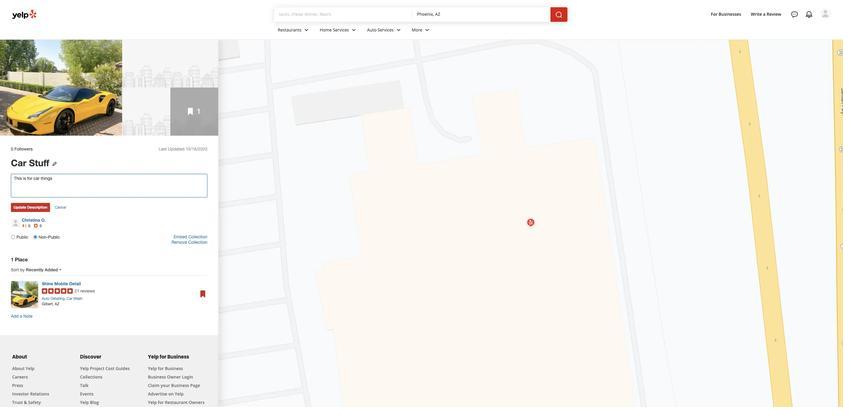 Task type: vqa. For each thing, say whether or not it's contained in the screenshot.
1st Collection from the bottom of the EMBED COLLECTION REMOVE COLLECTION
yes



Task type: locate. For each thing, give the bounding box(es) containing it.
collections
[[80, 374, 102, 380]]

None search field
[[274, 7, 575, 22]]

reviews
[[81, 289, 95, 294]]

auto inside auto detailing , car wash gilbert, az
[[42, 297, 49, 301]]

collection up remove collection link
[[188, 235, 207, 240]]

project
[[90, 366, 104, 372]]

1 horizontal spatial car
[[67, 297, 72, 301]]

a right write
[[764, 11, 766, 17]]

0 horizontal spatial a
[[20, 314, 22, 319]]

safety
[[28, 400, 41, 406]]

christina o. image
[[820, 8, 831, 19]]

messages image
[[791, 11, 799, 18], [791, 11, 799, 18]]

yelp up yelp for business link
[[148, 354, 159, 361]]

business up owner
[[165, 366, 183, 372]]

careers
[[12, 374, 28, 380]]

map region
[[203, 36, 844, 408]]

1 vertical spatial collection
[[188, 240, 207, 245]]

24 chevron down v2 image inside home services link
[[350, 26, 358, 34]]

auto for auto detailing , car wash gilbert, az
[[42, 297, 49, 301]]

2 24 chevron down v2 image from the left
[[424, 26, 431, 34]]

0 horizontal spatial 24 chevron down v2 image
[[303, 26, 310, 34]]

yelp for business link
[[148, 366, 183, 372]]

0 horizontal spatial 1
[[11, 257, 14, 263]]

0 horizontal spatial services
[[333, 27, 349, 33]]

services for home services
[[333, 27, 349, 33]]

0 vertical spatial about
[[12, 354, 27, 361]]

0 down christina
[[28, 224, 30, 228]]

about inside about yelp careers press investor relations trust & safety
[[12, 366, 25, 372]]

21 reviews
[[75, 289, 95, 294]]

place
[[15, 257, 28, 263]]

services inside "link"
[[378, 27, 394, 33]]

24 chevron down v2 image
[[350, 26, 358, 34], [424, 26, 431, 34]]

collection
[[188, 235, 207, 240], [188, 240, 207, 245]]

a
[[764, 11, 766, 17], [20, 314, 22, 319]]

0 horizontal spatial 0
[[11, 147, 13, 152]]

for for yelp for business business owner login claim your business page advertise on yelp yelp for restaurant owners
[[158, 366, 164, 372]]

1 vertical spatial auto
[[42, 297, 49, 301]]

0 horizontal spatial auto
[[42, 297, 49, 301]]

24 chevron down v2 image for more
[[424, 26, 431, 34]]

for for yelp for business
[[160, 354, 166, 361]]

login
[[182, 374, 193, 380]]

yelp for business business owner login claim your business page advertise on yelp yelp for restaurant owners
[[148, 366, 205, 406]]

0 vertical spatial for
[[160, 354, 166, 361]]

search image
[[556, 11, 563, 18], [556, 11, 563, 18]]

auto services
[[367, 27, 394, 33]]

shine mobile detail image
[[11, 281, 38, 309]]

collection down embed collection link
[[188, 240, 207, 245]]

claim
[[148, 383, 160, 389]]

2 public from the left
[[48, 235, 60, 240]]

24 chevron down v2 image inside restaurants link
[[303, 26, 310, 34]]

write a review link
[[749, 9, 784, 20]]

1 vertical spatial about
[[12, 366, 25, 372]]

10/16/2023
[[186, 147, 207, 152]]

1 about from the top
[[12, 354, 27, 361]]

2 24 chevron down v2 image from the left
[[395, 26, 402, 34]]

a inside write a review link
[[764, 11, 766, 17]]

claim your business page link
[[148, 383, 200, 389]]

1 vertical spatial car
[[67, 297, 72, 301]]

1 vertical spatial 1
[[11, 257, 14, 263]]

added
[[45, 267, 58, 273]]

yelp
[[148, 354, 159, 361], [26, 366, 34, 372], [80, 366, 89, 372], [148, 366, 157, 372], [175, 391, 184, 397], [80, 400, 89, 406], [148, 400, 157, 406]]

0 vertical spatial auto
[[367, 27, 377, 33]]

24 chevron down v2 image down   text box at the left top of the page
[[350, 26, 358, 34]]

0 vertical spatial a
[[764, 11, 766, 17]]

stuff
[[29, 158, 49, 169]]

for up yelp for business link
[[160, 354, 166, 361]]

1 horizontal spatial 1
[[197, 107, 201, 116]]

1 vertical spatial for
[[158, 366, 164, 372]]

sort
[[11, 268, 19, 273]]

shine mobile detail link
[[42, 281, 81, 287]]

business
[[167, 354, 189, 361], [165, 366, 183, 372], [148, 374, 166, 380], [171, 383, 189, 389]]

24 chevron down v2 image right more
[[424, 26, 431, 34]]

car
[[11, 158, 26, 169], [67, 297, 72, 301]]

1 horizontal spatial 24 chevron down v2 image
[[395, 26, 402, 34]]

about up careers link at the left
[[12, 366, 25, 372]]

0 vertical spatial collection
[[188, 235, 207, 240]]

1 horizontal spatial services
[[378, 27, 394, 33]]

2 about from the top
[[12, 366, 25, 372]]

a right add
[[20, 314, 22, 319]]

gilbert,
[[42, 302, 54, 307]]

home services link
[[315, 22, 362, 39]]

0 left followers
[[11, 147, 13, 152]]

1 services from the left
[[333, 27, 349, 33]]

shine
[[42, 281, 53, 287]]

write a review
[[751, 11, 782, 17]]

1 for 1
[[197, 107, 201, 116]]

yelp up careers link at the left
[[26, 366, 34, 372]]

2 services from the left
[[378, 27, 394, 33]]

more link
[[407, 22, 436, 39]]

24 chevron down v2 image right auto services
[[395, 26, 402, 34]]

restaurants link
[[273, 22, 315, 39]]

businesses
[[719, 11, 742, 17]]

1 public from the left
[[16, 235, 28, 240]]

about for about
[[12, 354, 27, 361]]

24 chevron down v2 image
[[303, 26, 310, 34], [395, 26, 402, 34]]

restaurant
[[165, 400, 188, 406]]

24 chevron down v2 image inside more link
[[424, 26, 431, 34]]

o.
[[41, 218, 46, 223]]

0
[[11, 147, 13, 152], [28, 224, 30, 228], [40, 224, 42, 228]]

careers link
[[12, 374, 28, 380]]

None radio
[[33, 235, 37, 239]]

0 followers
[[11, 147, 33, 152]]

update
[[14, 205, 26, 210]]

about yelp link
[[12, 366, 34, 372]]

0 horizontal spatial public
[[16, 235, 28, 240]]

24 chevron down v2 image inside auto services "link"
[[395, 26, 402, 34]]

0 down o.
[[40, 224, 42, 228]]

24 chevron down v2 image right restaurants
[[303, 26, 310, 34]]

about up about yelp link
[[12, 354, 27, 361]]

0 vertical spatial 1
[[197, 107, 201, 116]]

yelp project cost guides collections talk events yelp blog
[[80, 366, 130, 406]]

1 horizontal spatial 24 chevron down v2 image
[[424, 26, 431, 34]]

remove
[[172, 240, 187, 245]]

yelp up collections link
[[80, 366, 89, 372]]

0 horizontal spatial car
[[11, 158, 26, 169]]

events link
[[80, 391, 94, 397]]

1
[[197, 107, 201, 116], [11, 257, 14, 263]]

address, neighborhood, city, state or zip text field
[[417, 11, 546, 17]]

0 vertical spatial car
[[11, 158, 26, 169]]

collections link
[[80, 374, 102, 380]]

1 horizontal spatial a
[[764, 11, 766, 17]]

for
[[160, 354, 166, 361], [158, 366, 164, 372], [158, 400, 164, 406]]

last updated 10/16/2023
[[159, 147, 207, 152]]

services
[[333, 27, 349, 33], [378, 27, 394, 33]]

write
[[751, 11, 762, 17]]

for up business owner login link
[[158, 366, 164, 372]]

None radio
[[11, 235, 15, 239]]

business up yelp for business link
[[167, 354, 189, 361]]

a for write
[[764, 11, 766, 17]]

embed collection remove collection
[[172, 235, 207, 245]]

restaurants
[[278, 27, 302, 33]]

followers
[[14, 147, 33, 152]]

1 vertical spatial a
[[20, 314, 22, 319]]

0 horizontal spatial 24 chevron down v2 image
[[350, 26, 358, 34]]

1 horizontal spatial public
[[48, 235, 60, 240]]

auto inside "link"
[[367, 27, 377, 33]]

christina o. image
[[11, 219, 20, 228]]

for down advertise
[[158, 400, 164, 406]]

24 chevron down v2 image for auto services
[[395, 26, 402, 34]]

last
[[159, 147, 167, 152]]

talk link
[[80, 383, 89, 389]]

car down 0 followers
[[11, 158, 26, 169]]

car right ,
[[67, 297, 72, 301]]

home
[[320, 27, 332, 33]]

2 horizontal spatial 0
[[40, 224, 42, 228]]

embed collection link
[[174, 235, 207, 240]]

1 24 chevron down v2 image from the left
[[303, 26, 310, 34]]

yelp right on
[[175, 391, 184, 397]]

1 24 chevron down v2 image from the left
[[350, 26, 358, 34]]

1 horizontal spatial auto
[[367, 27, 377, 33]]

public
[[16, 235, 28, 240], [48, 235, 60, 240]]

a inside add a note link
[[20, 314, 22, 319]]



Task type: describe. For each thing, give the bounding box(es) containing it.
cost
[[106, 366, 115, 372]]

update description
[[14, 205, 47, 210]]

24 chevron down v2 image for restaurants
[[303, 26, 310, 34]]

business down owner
[[171, 383, 189, 389]]

business up the claim
[[148, 374, 166, 380]]

review
[[767, 11, 782, 17]]

events
[[80, 391, 94, 397]]

owner
[[167, 374, 181, 380]]

car wash link
[[67, 297, 83, 301]]

talk
[[80, 383, 89, 389]]

trust & safety link
[[12, 400, 41, 406]]

1 place
[[11, 257, 28, 263]]

about for about yelp careers press investor relations trust & safety
[[12, 366, 25, 372]]

&
[[24, 400, 27, 406]]

blog
[[90, 400, 99, 406]]

detailing
[[50, 297, 65, 301]]

investor
[[12, 391, 29, 397]]

about yelp careers press investor relations trust & safety
[[12, 366, 49, 406]]

yelp down 'events' link in the bottom of the page
[[80, 400, 89, 406]]

mobile
[[54, 281, 68, 287]]

auto for auto services
[[367, 27, 377, 33]]

christina
[[22, 218, 40, 223]]

2 vertical spatial for
[[158, 400, 164, 406]]

for
[[711, 11, 718, 17]]

5.0 star rating image
[[42, 289, 73, 294]]

24 chevron down v2 image for home services
[[350, 26, 358, 34]]

discover
[[80, 354, 101, 361]]

advertise on yelp link
[[148, 391, 184, 397]]

  text field
[[417, 11, 546, 18]]

on
[[168, 391, 174, 397]]

yelp for restaurant owners link
[[148, 400, 205, 406]]

yelp for business
[[148, 354, 189, 361]]

notifications image
[[806, 11, 813, 18]]

trust
[[12, 400, 23, 406]]

christina o. link
[[22, 218, 46, 223]]

2 collection from the top
[[188, 240, 207, 245]]

shine mobile detail
[[42, 281, 81, 287]]

auto services link
[[362, 22, 407, 39]]

yelp up the claim
[[148, 366, 157, 372]]

detail
[[69, 281, 81, 287]]

cancel link
[[55, 205, 66, 210]]

business owner login link
[[148, 374, 193, 380]]

a for add
[[20, 314, 22, 319]]

auto detailing , car wash gilbert, az
[[42, 297, 83, 307]]

1 horizontal spatial 0
[[28, 224, 30, 228]]

1 for 1 place
[[11, 257, 14, 263]]

add a note
[[11, 314, 32, 319]]

for businesses
[[711, 11, 742, 17]]

relations
[[30, 391, 49, 397]]

az
[[55, 302, 59, 307]]

yelp blog link
[[80, 400, 99, 406]]

advertise
[[148, 391, 167, 397]]

yelp project cost guides link
[[80, 366, 130, 372]]

1 collection from the top
[[188, 235, 207, 240]]

update description button
[[11, 203, 50, 212]]

note
[[23, 314, 32, 319]]

press
[[12, 383, 23, 389]]

non-
[[39, 235, 48, 240]]

recently
[[26, 267, 44, 273]]

non-public
[[39, 235, 60, 240]]

updated
[[168, 147, 185, 152]]

wash
[[73, 297, 83, 301]]

more
[[412, 27, 423, 33]]

by
[[20, 268, 25, 273]]

yelp down advertise
[[148, 400, 157, 406]]

yelp inside about yelp careers press investor relations trust & safety
[[26, 366, 34, 372]]

car inside auto detailing , car wash gilbert, az
[[67, 297, 72, 301]]

add
[[11, 314, 19, 319]]

home services
[[320, 27, 349, 33]]

remove collection link
[[172, 240, 207, 245]]

car stuff
[[11, 158, 49, 169]]

description
[[27, 205, 47, 210]]

21
[[75, 289, 79, 294]]

guides
[[116, 366, 130, 372]]

christina o.
[[22, 218, 46, 223]]

page
[[190, 383, 200, 389]]

cancel
[[55, 206, 66, 210]]

sort by recently added
[[11, 267, 58, 273]]

Add a description for this collection text field
[[11, 174, 207, 198]]

,
[[65, 297, 66, 301]]

  text field
[[279, 11, 408, 18]]

tacos, cheap dinner, Max's text field
[[279, 11, 408, 17]]

notifications image
[[806, 11, 813, 18]]

owners
[[189, 400, 205, 406]]

investor relations link
[[12, 391, 49, 397]]

for businesses link
[[709, 9, 744, 20]]

services for auto services
[[378, 27, 394, 33]]

auto detailing link
[[42, 297, 65, 301]]

your
[[161, 383, 170, 389]]

embed
[[174, 235, 187, 240]]



